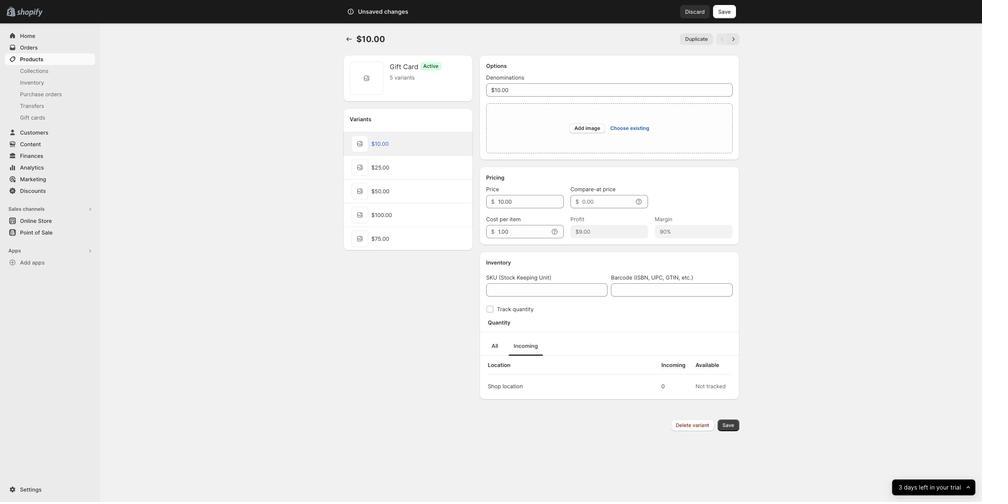 Task type: locate. For each thing, give the bounding box(es) containing it.
apps
[[8, 248, 21, 254]]

track quantity
[[497, 306, 534, 313]]

track
[[497, 306, 512, 313]]

unsaved
[[358, 8, 383, 15]]

add left apps
[[20, 260, 31, 266]]

$ for cost per item
[[491, 229, 495, 235]]

duplicate link
[[681, 33, 713, 45]]

discard
[[686, 8, 705, 15]]

search
[[384, 8, 402, 15]]

$10.00 down unsaved
[[357, 34, 385, 44]]

$100.00 link
[[343, 204, 473, 227]]

1 vertical spatial incoming
[[662, 362, 686, 369]]

0 vertical spatial add
[[575, 125, 585, 131]]

add left image
[[575, 125, 585, 131]]

0 horizontal spatial gift
[[20, 114, 29, 121]]

$ for compare-at price
[[576, 199, 579, 205]]

$25.00
[[372, 164, 390, 171]]

variant
[[693, 423, 710, 429]]

save right variant
[[723, 423, 735, 429]]

analytics link
[[5, 162, 95, 174]]

gift card
[[390, 63, 419, 71]]

settings link
[[5, 484, 95, 496]]

incoming up 0 dropdown button
[[662, 362, 686, 369]]

save button right variant
[[718, 420, 740, 432]]

save button up previous image
[[714, 5, 736, 18]]

choose existing
[[611, 125, 650, 131]]

search button
[[370, 5, 612, 18]]

0 vertical spatial gift
[[390, 63, 402, 71]]

online store link
[[5, 215, 95, 227]]

1 horizontal spatial gift
[[390, 63, 402, 71]]

$ for price
[[491, 199, 495, 205]]

1 vertical spatial save
[[723, 423, 735, 429]]

add inside button
[[20, 260, 31, 266]]

keeping
[[517, 275, 538, 281]]

1 vertical spatial gift
[[20, 114, 29, 121]]

0 vertical spatial save
[[719, 8, 731, 15]]

inventory
[[20, 79, 44, 86], [486, 260, 511, 266]]

incoming right all
[[514, 343, 538, 350]]

incoming
[[514, 343, 538, 350], [662, 362, 686, 369]]

$10.00 up '$25.00'
[[372, 141, 389, 147]]

options
[[486, 63, 507, 69]]

discounts
[[20, 188, 46, 194]]

point
[[20, 229, 33, 236]]

margin
[[655, 216, 673, 223]]

tab list
[[483, 336, 736, 356]]

compare-at price
[[571, 186, 616, 193]]

sales
[[8, 206, 21, 212]]

0 vertical spatial inventory
[[20, 79, 44, 86]]

(isbn,
[[634, 275, 650, 281]]

$ down cost
[[491, 229, 495, 235]]

save for delete variant
[[723, 423, 735, 429]]

0
[[662, 383, 665, 390]]

inventory up purchase
[[20, 79, 44, 86]]

collections link
[[5, 65, 95, 77]]

gift up 5
[[390, 63, 402, 71]]

products link
[[5, 53, 95, 65]]

(stock
[[499, 275, 516, 281]]

$50.00
[[372, 188, 390, 195]]

0 horizontal spatial incoming
[[514, 343, 538, 350]]

$ down price
[[491, 199, 495, 205]]

add apps
[[20, 260, 45, 266]]

quantity
[[488, 320, 511, 326]]

online
[[20, 218, 37, 224]]

customers link
[[5, 127, 95, 139]]

analytics
[[20, 164, 44, 171]]

inventory link
[[5, 77, 95, 88]]

Barcode (ISBN, UPC, GTIN, etc.) text field
[[611, 284, 733, 297]]

purchase
[[20, 91, 44, 98]]

cards
[[31, 114, 45, 121]]

card
[[403, 63, 419, 71]]

0 vertical spatial incoming
[[514, 343, 538, 350]]

gift left cards on the top left of the page
[[20, 114, 29, 121]]

save
[[719, 8, 731, 15], [723, 423, 735, 429]]

1 vertical spatial inventory
[[486, 260, 511, 266]]

$100.00
[[372, 212, 392, 219]]

existing
[[630, 125, 650, 131]]

finances link
[[5, 150, 95, 162]]

0 vertical spatial save button
[[714, 5, 736, 18]]

home link
[[5, 30, 95, 42]]

inventory up sku
[[486, 260, 511, 266]]

$25.00 link
[[343, 156, 473, 179]]

barcode (isbn, upc, gtin, etc.)
[[611, 275, 694, 281]]

save up previous image
[[719, 8, 731, 15]]

save for discard
[[719, 8, 731, 15]]

$ down 'compare-' at right
[[576, 199, 579, 205]]

incoming inside button
[[514, 343, 538, 350]]

all
[[492, 343, 499, 350]]

not
[[696, 383, 705, 390]]

purchase orders
[[20, 91, 62, 98]]

1 vertical spatial save button
[[718, 420, 740, 432]]

0 vertical spatial $10.00
[[357, 34, 385, 44]]

trial
[[951, 484, 962, 492]]

0 horizontal spatial add
[[20, 260, 31, 266]]

in
[[930, 484, 935, 492]]

price
[[603, 186, 616, 193]]

$10.00
[[357, 34, 385, 44], [372, 141, 389, 147]]

1 vertical spatial add
[[20, 260, 31, 266]]

save button
[[714, 5, 736, 18], [718, 420, 740, 432]]

1 horizontal spatial inventory
[[486, 260, 511, 266]]

add apps button
[[5, 257, 95, 269]]

SKU (Stock Keeping Unit) text field
[[486, 284, 608, 297]]

gift cards
[[20, 114, 45, 121]]

0 horizontal spatial inventory
[[20, 79, 44, 86]]

gift cards link
[[5, 112, 95, 124]]

variants
[[395, 74, 415, 81]]

1 horizontal spatial add
[[575, 125, 585, 131]]

not tracked
[[696, 383, 726, 390]]

transfers link
[[5, 100, 95, 112]]



Task type: describe. For each thing, give the bounding box(es) containing it.
customers
[[20, 129, 48, 136]]

gift for gift cards
[[20, 114, 29, 121]]

cost per item
[[486, 216, 521, 223]]

delete variant button
[[671, 420, 715, 432]]

compare-
[[571, 186, 597, 193]]

incoming button
[[507, 336, 545, 356]]

3 days left in your trial button
[[893, 480, 976, 496]]

days
[[905, 484, 918, 492]]

delete variant
[[676, 423, 710, 429]]

channels
[[23, 206, 45, 212]]

available
[[696, 362, 720, 369]]

item
[[510, 216, 521, 223]]

sale
[[41, 229, 53, 236]]

Margin text field
[[655, 225, 733, 239]]

all button
[[483, 336, 507, 356]]

store
[[38, 218, 52, 224]]

unit)
[[539, 275, 552, 281]]

discard button
[[681, 5, 710, 18]]

profit
[[571, 216, 585, 223]]

save button for discard
[[714, 5, 736, 18]]

your
[[937, 484, 949, 492]]

cost
[[486, 216, 498, 223]]

$75.00
[[372, 236, 389, 242]]

purchase orders link
[[5, 88, 95, 100]]

save button for delete variant
[[718, 420, 740, 432]]

tab list containing all
[[483, 336, 736, 356]]

pricing
[[486, 174, 505, 181]]

$50.00 link
[[343, 180, 473, 203]]

home
[[20, 33, 35, 39]]

1 horizontal spatial incoming
[[662, 362, 686, 369]]

shop
[[488, 383, 501, 390]]

point of sale button
[[0, 227, 100, 239]]

orders link
[[5, 42, 95, 53]]

Profit text field
[[571, 225, 649, 239]]

5 variants
[[390, 74, 415, 81]]

online store button
[[0, 215, 100, 227]]

finances
[[20, 153, 43, 159]]

duplicate
[[686, 36, 708, 42]]

orders
[[45, 91, 62, 98]]

left
[[920, 484, 929, 492]]

marketing link
[[5, 174, 95, 185]]

point of sale
[[20, 229, 53, 236]]

choose
[[611, 125, 629, 131]]

Compare-at price text field
[[583, 195, 634, 209]]

content link
[[5, 139, 95, 150]]

5
[[390, 74, 393, 81]]

shop location
[[488, 383, 523, 390]]

image
[[586, 125, 601, 131]]

unsaved changes
[[358, 8, 409, 15]]

collections
[[20, 68, 48, 74]]

gtin,
[[666, 275, 681, 281]]

Cost per item text field
[[498, 225, 549, 239]]

location
[[503, 383, 523, 390]]

online store
[[20, 218, 52, 224]]

Denominations text field
[[486, 83, 733, 97]]

shopify image
[[17, 9, 43, 17]]

barcode
[[611, 275, 633, 281]]

price
[[486, 186, 499, 193]]

Price text field
[[498, 195, 564, 209]]

delete
[[676, 423, 692, 429]]

add for add apps
[[20, 260, 31, 266]]

sku (stock keeping unit)
[[486, 275, 552, 281]]

quantity
[[513, 306, 534, 313]]

gift for gift card
[[390, 63, 402, 71]]

at
[[597, 186, 602, 193]]

location
[[488, 362, 511, 369]]

sku
[[486, 275, 497, 281]]

1 vertical spatial $10.00
[[372, 141, 389, 147]]

tracked
[[707, 383, 726, 390]]

marketing
[[20, 176, 46, 183]]

3
[[899, 484, 903, 492]]

denominations
[[486, 74, 525, 81]]

changes
[[384, 8, 409, 15]]

sales channels button
[[5, 204, 95, 215]]

settings
[[20, 487, 42, 494]]

$75.00 link
[[343, 227, 473, 251]]

previous image
[[718, 35, 727, 43]]

add for add image
[[575, 125, 585, 131]]

content
[[20, 141, 41, 148]]

active
[[424, 63, 439, 69]]

sales channels
[[8, 206, 45, 212]]

choose existing button
[[611, 125, 650, 131]]

transfers
[[20, 103, 44, 109]]

apps
[[32, 260, 45, 266]]

discounts link
[[5, 185, 95, 197]]

upc,
[[652, 275, 665, 281]]

apps button
[[5, 245, 95, 257]]

per
[[500, 216, 508, 223]]

variants
[[350, 116, 372, 123]]



Task type: vqa. For each thing, say whether or not it's contained in the screenshot.
Delete variant at the bottom right
yes



